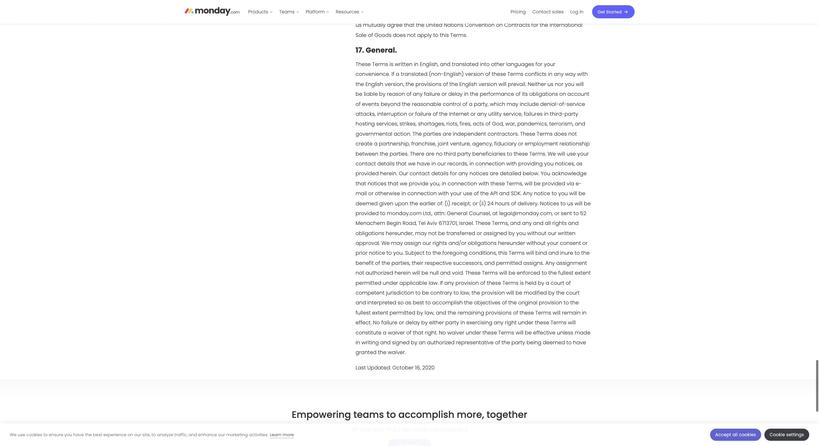 Task type: vqa. For each thing, say whether or not it's contained in the screenshot.
that connects strategy to execution
no



Task type: describe. For each thing, give the bounding box(es) containing it.
0 vertical spatial if
[[392, 70, 395, 78]]

1 vertical spatial written
[[558, 230, 576, 237]]

be up being
[[525, 329, 532, 337]]

any left "right"
[[494, 319, 504, 327]]

of up objectives
[[481, 279, 486, 287]]

learn more link
[[270, 432, 294, 438]]

our down no
[[438, 160, 446, 168]]

any down records,
[[459, 170, 468, 177]]

will up account
[[576, 80, 584, 88]]

0 vertical spatial version
[[466, 70, 484, 78]]

2 english from the left
[[460, 80, 478, 88]]

teams link
[[276, 7, 303, 17]]

to right inure at the bottom
[[575, 250, 580, 257]]

that up an
[[413, 329, 424, 337]]

2 horizontal spatial obligations
[[530, 90, 558, 98]]

1 vertical spatial delay
[[406, 319, 420, 327]]

0 vertical spatial rights
[[553, 220, 567, 227]]

cookies for all
[[740, 432, 757, 438]]

convenience.
[[356, 70, 390, 78]]

way
[[566, 70, 576, 78]]

1 horizontal spatial contact
[[410, 170, 430, 177]]

tel
[[419, 220, 426, 227]]

these down counsel,
[[476, 220, 491, 227]]

in inside 'element'
[[580, 8, 584, 15]]

effective
[[534, 329, 556, 337]]

0 vertical spatial without
[[528, 230, 547, 237]]

0 horizontal spatial deemed
[[356, 200, 378, 207]]

representative
[[456, 339, 494, 347]]

0 vertical spatial details
[[378, 160, 395, 168]]

any up nor
[[554, 70, 564, 78]]

herein.
[[380, 170, 398, 177]]

1 vertical spatial fullest
[[356, 309, 371, 317]]

general.
[[366, 45, 397, 55]]

legal@monday.com,
[[500, 210, 553, 217]]

to down assigns.
[[542, 269, 547, 277]]

cookies for use
[[26, 432, 42, 438]]

these up effective
[[535, 319, 550, 327]]

of down into
[[486, 70, 491, 78]]

0 horizontal spatial provision
[[456, 279, 479, 287]]

you down way
[[565, 80, 575, 88]]

be down law.
[[422, 289, 429, 297]]

in up "you,"
[[432, 160, 436, 168]]

beneficiaries
[[473, 150, 506, 158]]

our down notices
[[548, 230, 557, 237]]

reason
[[387, 90, 405, 98]]

in left the writing
[[356, 339, 360, 347]]

to down unless
[[567, 339, 572, 347]]

1 vertical spatial notice
[[369, 250, 385, 257]]

terms down "right"
[[499, 329, 515, 337]]

of down english)
[[443, 80, 448, 88]]

in left english,
[[414, 61, 419, 68]]

1 vertical spatial rights
[[433, 240, 447, 247]]

to right the subject
[[426, 250, 431, 257]]

general
[[447, 210, 468, 217]]

attacks,
[[356, 110, 376, 118]]

0 vertical spatial permitted
[[497, 259, 522, 267]]

acts
[[473, 120, 484, 128]]

learn
[[270, 432, 282, 438]]

parties
[[424, 130, 442, 138]]

you inside dialog
[[64, 432, 72, 438]]

experience
[[103, 432, 127, 438]]

0 vertical spatial connection
[[476, 160, 505, 168]]

party left being
[[512, 339, 526, 347]]

venture,
[[450, 140, 471, 148]]

or up control
[[442, 90, 447, 98]]

a right constitute
[[383, 329, 387, 337]]

to down applicable
[[416, 289, 421, 297]]

on inside these terms is written in english, and translated into other languages for your convenience. if a translated (non-english) version of these terms conflicts in any way with the english version, the provisions of the english version will prevail. neither us nor you will be liable by reason of any failure or delay in the performance of its obligations on account of events beyond the reasonable control of a party, which may include denial-of-service attacks, interruption or failure of the internet or any utility service, failures in third-party hosting services, strikes, shortages, riots, fires, acts of god, war, pandemics, terrorism, and governmental action. the parties are independent contractors. these terms does not create a partnership, franchise, joint venture, agency, fiduciary or employment relationship between the parties. there are no third party beneficiaries to these terms. we will use your contact details that we have in our records, in connection with providing you notices, as provided herein. our contact details for any notices are detailed below. you acknowledge that notices that we provide you, in connection with these terms, will be provided via e- mail or otherwise in connection with your use of the api and sdk. any notice to you will be deemed given upon the earlier of: (i) receipt; or (ii) 24 hours of delivery. notices to us will be provided to monday.com ltd., attn: general counsel, at legal@monday.com, or sent to 52 menachem begin road, tel aviv 6713701, israel. these terms, and any and all rights and obligations hereunder, may not be transferred or assigned by you without our written approval. we may assign our rights and/or obligations hereunder without your consent or prior notice to you. subject to the foregoing conditions, this terms will bind and inure to the benefit of the parties, their respective successors, and permitted assigns. any assignment not authorized herein will be null and void. these terms will be enforced to the fullest extent permitted under applicable law. if any provision of these terms is held by a court of competent jurisdiction to be contrary to law, the provision will be modified by the court and interpreted so as best to accomplish the objectives of the original provision to the fullest extent permitted by law, and the remaining provisions of these terms will remain in effect. no failure or delay by either party in exercising any right under these terms will constitute a waiver of that right. no waiver under these terms will be effective unless made in writing and signed by an authorized representative of the party being deemed to have granted the waiver.
[[560, 90, 567, 98]]

card
[[430, 426, 444, 434]]

terms down conditions,
[[482, 269, 498, 277]]

shortages,
[[418, 120, 445, 128]]

made
[[575, 329, 591, 337]]

create
[[356, 140, 373, 148]]

trial
[[386, 426, 397, 434]]

1 horizontal spatial authorized
[[427, 339, 455, 347]]

log in link
[[568, 7, 587, 17]]

get started button
[[592, 5, 635, 18]]

1 vertical spatial are
[[426, 150, 435, 158]]

with up of: on the top of page
[[439, 190, 449, 197]]

17. general.
[[356, 45, 397, 55]]

1 vertical spatial if
[[440, 279, 443, 287]]

in down remaining
[[461, 319, 465, 327]]

best inside these terms is written in english, and translated into other languages for your convenience. if a translated (non-english) version of these terms conflicts in any way with the english version, the provisions of the english version will prevail. neither us nor you will be liable by reason of any failure or delay in the performance of its obligations on account of events beyond the reasonable control of a party, which may include denial-of-service attacks, interruption or failure of the internet or any utility service, failures in third-party hosting services, strikes, shortages, riots, fires, acts of god, war, pandemics, terrorism, and governmental action. the parties are independent contractors. these terms does not create a partnership, franchise, joint venture, agency, fiduciary or employment relationship between the parties. there are no third party beneficiaries to these terms. we will use your contact details that we have in our records, in connection with providing you notices, as provided herein. our contact details for any notices are detailed below. you acknowledge that notices that we provide you, in connection with these terms, will be provided via e- mail or otherwise in connection with your use of the api and sdk. any notice to you will be deemed given upon the earlier of: (i) receipt; or (ii) 24 hours of delivery. notices to us will be provided to monday.com ltd., attn: general counsel, at legal@monday.com, or sent to 52 menachem begin road, tel aviv 6713701, israel. these terms, and any and all rights and obligations hereunder, may not be transferred or assigned by you without our written approval. we may assign our rights and/or obligations hereunder without your consent or prior notice to you. subject to the foregoing conditions, this terms will bind and inure to the benefit of the parties, their respective successors, and permitted assigns. any assignment not authorized herein will be null and void. these terms will be enforced to the fullest extent permitted under applicable law. if any provision of these terms is held by a court of competent jurisdiction to be contrary to law, the provision will be modified by the court and interpreted so as best to accomplish the objectives of the original provision to the fullest extent permitted by law, and the remaining provisions of these terms will remain in effect. no failure or delay by either party in exercising any right under these terms will constitute a waiver of that right. no waiver under these terms will be effective unless made in writing and signed by an authorized representative of the party being deemed to have granted the waiver.
[[413, 299, 424, 307]]

denial-
[[541, 100, 559, 108]]

war,
[[506, 120, 516, 128]]

or right fiduciary
[[519, 140, 524, 148]]

will down below.
[[525, 180, 533, 187]]

languages
[[507, 61, 535, 68]]

a up 'modified'
[[546, 279, 550, 287]]

any down legal@monday.com,
[[522, 220, 532, 227]]

your left consent on the bottom of page
[[548, 240, 559, 247]]

terms up the convenience.
[[373, 61, 388, 68]]

their
[[412, 259, 424, 267]]

best inside dialog
[[93, 432, 102, 438]]

exercising
[[467, 319, 493, 327]]

will down "right"
[[516, 329, 524, 337]]

action.
[[394, 130, 411, 138]]

in down denial-
[[545, 110, 549, 118]]

service,
[[504, 110, 523, 118]]

of right benefit
[[375, 259, 381, 267]]

you,
[[430, 180, 441, 187]]

these down pandemics, at the right top of the page
[[521, 130, 536, 138]]

day
[[360, 426, 372, 434]]

writing
[[362, 339, 379, 347]]

to right 'site,'
[[152, 432, 156, 438]]

our right the enhance
[[218, 432, 225, 438]]

of up the shortages,
[[433, 110, 438, 118]]

prior
[[356, 250, 368, 257]]

on inside dialog
[[128, 432, 133, 438]]

0 vertical spatial court
[[551, 279, 565, 287]]

a down governmental
[[374, 140, 378, 148]]

these terms is written in english, and translated into other languages for your convenience. if a translated (non-english) version of these terms conflicts in any way with the english version, the provisions of the english version will prevail. neither us nor you will be liable by reason of any failure or delay in the performance of its obligations on account of events beyond the reasonable control of a party, which may include denial-of-service attacks, interruption or failure of the internet or any utility service, failures in third-party hosting services, strikes, shortages, riots, fires, acts of god, war, pandemics, terrorism, and governmental action. the parties are independent contractors. these terms does not create a partnership, franchise, joint venture, agency, fiduciary or employment relationship between the parties. there are no third party beneficiaries to these terms. we will use your contact details that we have in our records, in connection with providing you notices, as provided herein. our contact details for any notices are detailed below. you acknowledge that notices that we provide you, in connection with these terms, will be provided via e- mail or otherwise in connection with your use of the api and sdk. any notice to you will be deemed given upon the earlier of: (i) receipt; or (ii) 24 hours of delivery. notices to us will be provided to monday.com ltd., attn: general counsel, at legal@monday.com, or sent to 52 menachem begin road, tel aviv 6713701, israel. these terms, and any and all rights and obligations hereunder, may not be transferred or assigned by you without our written approval. we may assign our rights and/or obligations hereunder without your consent or prior notice to you. subject to the foregoing conditions, this terms will bind and inure to the benefit of the parties, their respective successors, and permitted assigns. any assignment not authorized herein will be null and void. these terms will be enforced to the fullest extent permitted under applicable law. if any provision of these terms is held by a court of competent jurisdiction to be contrary to law, the provision will be modified by the court and interpreted so as best to accomplish the objectives of the original provision to the fullest extent permitted by law, and the remaining provisions of these terms will remain in effect. no failure or delay by either party in exercising any right under these terms will constitute a waiver of that right. no waiver under these terms will be effective unless made in writing and signed by an authorized representative of the party being deemed to have granted the waiver.
[[356, 61, 591, 356]]

2 horizontal spatial under
[[519, 319, 534, 327]]

a left party,
[[469, 100, 473, 108]]

via
[[567, 180, 575, 187]]

these down original
[[520, 309, 534, 317]]

all inside button
[[733, 432, 738, 438]]

to up notices
[[552, 190, 557, 197]]

1 vertical spatial court
[[566, 289, 580, 297]]

2 vertical spatial connection
[[408, 190, 437, 197]]

fiduciary
[[495, 140, 517, 148]]

or right mail
[[369, 190, 374, 197]]

hereunder
[[498, 240, 525, 247]]

will left 'modified'
[[507, 289, 515, 297]]

log in
[[571, 8, 584, 15]]

right
[[505, 319, 517, 327]]

0 vertical spatial failure
[[424, 90, 440, 98]]

accomplish inside these terms is written in english, and translated into other languages for your convenience. if a translated (non-english) version of these terms conflicts in any way with the english version, the provisions of the english version will prevail. neither us nor you will be liable by reason of any failure or delay in the performance of its obligations on account of events beyond the reasonable control of a party, which may include denial-of-service attacks, interruption or failure of the internet or any utility service, failures in third-party hosting services, strikes, shortages, riots, fires, acts of god, war, pandemics, terrorism, and governmental action. the parties are independent contractors. these terms does not create a partnership, franchise, joint venture, agency, fiduciary or employment relationship between the parties. there are no third party beneficiaries to these terms. we will use your contact details that we have in our records, in connection with providing you notices, as provided herein. our contact details for any notices are detailed below. you acknowledge that notices that we provide you, in connection with these terms, will be provided via e- mail or otherwise in connection with your use of the api and sdk. any notice to you will be deemed given upon the earlier of: (i) receipt; or (ii) 24 hours of delivery. notices to us will be provided to monday.com ltd., attn: general counsel, at legal@monday.com, or sent to 52 menachem begin road, tel aviv 6713701, israel. these terms, and any and all rights and obligations hereunder, may not be transferred or assigned by you without our written approval. we may assign our rights and/or obligations hereunder without your consent or prior notice to you. subject to the foregoing conditions, this terms will bind and inure to the benefit of the parties, their respective successors, and permitted assigns. any assignment not authorized herein will be null and void. these terms will be enforced to the fullest extent permitted under applicable law. if any provision of these terms is held by a court of competent jurisdiction to be contrary to law, the provision will be modified by the court and interpreted so as best to accomplish the objectives of the original provision to the fullest extent permitted by law, and the remaining provisions of these terms will remain in effect. no failure or delay by either party in exercising any right under these terms will constitute a waiver of that right. no waiver under these terms will be effective unless made in writing and signed by an authorized representative of the party being deemed to have granted the waiver.
[[433, 299, 463, 307]]

0 vertical spatial may
[[507, 100, 519, 108]]

of left 'api'
[[474, 190, 479, 197]]

be left enforced
[[509, 269, 516, 277]]

in up internet
[[464, 90, 469, 98]]

will down "their"
[[413, 269, 420, 277]]

52
[[581, 210, 587, 217]]

terms down original
[[536, 309, 552, 317]]

of down assignment
[[566, 279, 571, 287]]

subject
[[405, 250, 425, 257]]

17.
[[356, 45, 364, 55]]

your down relationship
[[578, 150, 589, 158]]

pricing
[[511, 8, 526, 15]]

account
[[568, 90, 590, 98]]

to up trial
[[387, 408, 396, 422]]

these up objectives
[[487, 279, 502, 287]]

1 horizontal spatial law,
[[461, 289, 471, 297]]

all inside these terms is written in english, and translated into other languages for your convenience. if a translated (non-english) version of these terms conflicts in any way with the english version, the provisions of the english version will prevail. neither us nor you will be liable by reason of any failure or delay in the performance of its obligations on account of events beyond the reasonable control of a party, which may include denial-of-service attacks, interruption or failure of the internet or any utility service, failures in third-party hosting services, strikes, shortages, riots, fires, acts of god, war, pandemics, terrorism, and governmental action. the parties are independent contractors. these terms does not create a partnership, franchise, joint venture, agency, fiduciary or employment relationship between the parties. there are no third party beneficiaries to these terms. we will use your contact details that we have in our records, in connection with providing you notices, as provided herein. our contact details for any notices are detailed below. you acknowledge that notices that we provide you, in connection with these terms, will be provided via e- mail or otherwise in connection with your use of the api and sdk. any notice to you will be deemed given upon the earlier of: (i) receipt; or (ii) 24 hours of delivery. notices to us will be provided to monday.com ltd., attn: general counsel, at legal@monday.com, or sent to 52 menachem begin road, tel aviv 6713701, israel. these terms, and any and all rights and obligations hereunder, may not be transferred or assigned by you without our written approval. we may assign our rights and/or obligations hereunder without your consent or prior notice to you. subject to the foregoing conditions, this terms will bind and inure to the benefit of the parties, their respective successors, and permitted assigns. any assignment not authorized herein will be null and void. these terms will be enforced to the fullest extent permitted under applicable law. if any provision of these terms is held by a court of competent jurisdiction to be contrary to law, the provision will be modified by the court and interpreted so as best to accomplish the objectives of the original provision to the fullest extent permitted by law, and the remaining provisions of these terms will remain in effect. no failure or delay by either party in exercising any right under these terms will constitute a waiver of that right. no waiver under these terms will be effective unless made in writing and signed by an authorized representative of the party being deemed to have granted the waiver.
[[545, 220, 551, 227]]

1 vertical spatial as
[[405, 299, 412, 307]]

in right 'conflicts'
[[548, 70, 553, 78]]

of up "right"
[[513, 309, 519, 317]]

0 vertical spatial us
[[548, 80, 554, 88]]

1 vertical spatial connection
[[448, 180, 477, 187]]

upon
[[395, 200, 409, 207]]

1 horizontal spatial extent
[[575, 269, 591, 277]]

party down service
[[565, 110, 579, 118]]

more
[[283, 432, 294, 438]]

1 vertical spatial we
[[382, 240, 390, 247]]

be down below.
[[534, 180, 541, 187]]

0 horizontal spatial may
[[391, 240, 403, 247]]

in right remain
[[582, 309, 587, 317]]

these up the convenience.
[[356, 61, 371, 68]]

so
[[398, 299, 404, 307]]

(ii)
[[480, 200, 486, 207]]

of right acts
[[486, 120, 491, 128]]

conditions,
[[469, 250, 497, 257]]

of down sdk.
[[511, 200, 517, 207]]

to left ensure
[[43, 432, 48, 438]]

our
[[399, 170, 408, 177]]

2 horizontal spatial no
[[439, 329, 446, 337]]

0 vertical spatial have
[[417, 160, 430, 168]]

0 vertical spatial we
[[548, 150, 556, 158]]

1 vertical spatial we
[[400, 180, 408, 187]]

will down remain
[[568, 319, 576, 327]]

utility
[[489, 110, 502, 118]]

1 vertical spatial terms,
[[492, 220, 509, 227]]

cookie settings
[[770, 432, 805, 438]]

being
[[527, 339, 542, 347]]

2 vertical spatial failure
[[382, 319, 398, 327]]

site,
[[143, 432, 151, 438]]

services,
[[377, 120, 399, 128]]

control
[[443, 100, 461, 108]]

hereunder,
[[386, 230, 414, 237]]

0 horizontal spatial translated
[[401, 70, 428, 78]]

aviv
[[427, 220, 438, 227]]

otherwise
[[375, 190, 400, 197]]

notices
[[540, 200, 560, 207]]

empowering
[[292, 408, 351, 422]]

2 vertical spatial are
[[490, 170, 499, 177]]

0 horizontal spatial law,
[[425, 309, 435, 317]]

terms up prevail.
[[508, 70, 524, 78]]

begin
[[387, 220, 401, 227]]

1 vertical spatial notices
[[368, 180, 387, 187]]

either
[[430, 319, 444, 327]]

contractors.
[[488, 130, 519, 138]]

0 vertical spatial no
[[373, 319, 380, 327]]

1 horizontal spatial provisions
[[486, 309, 512, 317]]

events
[[362, 100, 380, 108]]

you.
[[394, 250, 404, 257]]

in up the upon
[[402, 190, 406, 197]]

1 horizontal spatial notices
[[470, 170, 489, 177]]

you
[[541, 170, 551, 177]]

provide
[[409, 180, 429, 187]]

to down given
[[380, 210, 386, 217]]

1 english from the left
[[366, 80, 384, 88]]

god,
[[492, 120, 504, 128]]

1 vertical spatial version
[[479, 80, 498, 88]]

0 vertical spatial written
[[395, 61, 413, 68]]

0 vertical spatial fullest
[[559, 269, 574, 277]]

0 vertical spatial under
[[383, 279, 398, 287]]

1 horizontal spatial not
[[429, 230, 437, 237]]

below.
[[523, 170, 540, 177]]

bind
[[536, 250, 547, 257]]

or up acts
[[471, 110, 476, 118]]

2 vertical spatial provided
[[356, 210, 379, 217]]

1 vertical spatial for
[[450, 170, 457, 177]]

signed
[[392, 339, 410, 347]]

sales
[[553, 8, 564, 15]]

parties.
[[390, 150, 409, 158]]

assigned
[[484, 230, 507, 237]]

0 vertical spatial provided
[[356, 170, 379, 177]]

of-
[[559, 100, 567, 108]]

marketing
[[226, 432, 248, 438]]

to left you.
[[387, 250, 392, 257]]

1 horizontal spatial details
[[432, 170, 449, 177]]

our left 'site,'
[[134, 432, 141, 438]]

16,
[[415, 364, 421, 372]]

1 horizontal spatial any
[[546, 259, 555, 267]]

0 horizontal spatial use
[[18, 432, 25, 438]]

providing
[[519, 160, 543, 168]]

1 vertical spatial accomplish
[[399, 408, 455, 422]]

1 horizontal spatial provision
[[482, 289, 505, 297]]

terms down hereunder
[[509, 250, 525, 257]]

cookie settings button
[[765, 429, 810, 441]]

0 horizontal spatial any
[[523, 190, 533, 197]]

these up providing
[[514, 150, 528, 158]]

list containing products
[[245, 0, 367, 24]]

terms up unless
[[551, 319, 567, 327]]

0 vertical spatial translated
[[452, 61, 479, 68]]

will down via
[[570, 190, 578, 197]]

law.
[[429, 279, 439, 287]]

1 horizontal spatial may
[[415, 230, 427, 237]]



Task type: locate. For each thing, give the bounding box(es) containing it.
connection up receipt;
[[448, 180, 477, 187]]

0 horizontal spatial have
[[73, 432, 84, 438]]

1 horizontal spatial court
[[566, 289, 580, 297]]

any
[[554, 70, 564, 78], [413, 90, 423, 98], [478, 110, 487, 118], [459, 170, 468, 177], [522, 220, 532, 227], [445, 279, 454, 287], [494, 319, 504, 327]]

terms, up assigned
[[492, 220, 509, 227]]

api
[[491, 190, 498, 197]]

be up '52'
[[584, 200, 591, 207]]

version
[[466, 70, 484, 78], [479, 80, 498, 88]]

any up "contrary"
[[445, 279, 454, 287]]

1 horizontal spatial no
[[402, 426, 410, 434]]

0 vertical spatial provisions
[[416, 80, 442, 88]]

2 horizontal spatial may
[[507, 100, 519, 108]]

1 horizontal spatial best
[[413, 299, 424, 307]]

(non-
[[429, 70, 444, 78]]

in right "you,"
[[442, 180, 447, 187]]

1 vertical spatial without
[[527, 240, 546, 247]]

will down this
[[500, 269, 508, 277]]

1 waiver from the left
[[388, 329, 405, 337]]

1 horizontal spatial all
[[733, 432, 738, 438]]

terms left held
[[503, 279, 519, 287]]

notice up notices
[[534, 190, 551, 197]]

1 vertical spatial provision
[[482, 289, 505, 297]]

1 horizontal spatial obligations
[[468, 240, 497, 247]]

contact down the between
[[356, 160, 376, 168]]

objectives
[[474, 299, 501, 307]]

1 vertical spatial not
[[429, 230, 437, 237]]

fullest
[[559, 269, 574, 277], [356, 309, 371, 317]]

or up strikes,
[[409, 110, 414, 118]]

of up signed
[[407, 329, 412, 337]]

0 vertical spatial not
[[569, 130, 577, 138]]

1 vertical spatial no
[[439, 329, 446, 337]]

0 horizontal spatial contact
[[356, 160, 376, 168]]

extent down assignment
[[575, 269, 591, 277]]

extent down the interpreted
[[373, 309, 388, 317]]

on right "experience"
[[128, 432, 133, 438]]

its
[[522, 90, 528, 98]]

rights
[[553, 220, 567, 227], [433, 240, 447, 247]]

0 horizontal spatial for
[[450, 170, 457, 177]]

0 horizontal spatial written
[[395, 61, 413, 68]]

null
[[430, 269, 439, 277]]

updated:
[[368, 364, 391, 372]]

of right reason
[[407, 90, 412, 98]]

competent
[[356, 289, 385, 297]]

cookies right accept
[[740, 432, 757, 438]]

0 vertical spatial notice
[[534, 190, 551, 197]]

all right accept
[[733, 432, 738, 438]]

modified
[[524, 289, 547, 297]]

obligations up denial-
[[530, 90, 558, 98]]

granted
[[356, 349, 377, 356]]

2 horizontal spatial use
[[567, 150, 576, 158]]

0 horizontal spatial details
[[378, 160, 395, 168]]

interpreted
[[368, 299, 397, 307]]

monday.com logo image
[[185, 4, 240, 18]]

and/or
[[449, 240, 467, 247]]

any down party,
[[478, 110, 487, 118]]

without
[[528, 230, 547, 237], [527, 240, 546, 247]]

0 horizontal spatial under
[[383, 279, 398, 287]]

permitted up competent
[[356, 279, 382, 287]]

0 horizontal spatial cookies
[[26, 432, 42, 438]]

governmental
[[356, 130, 393, 138]]

with
[[578, 70, 588, 78], [507, 160, 517, 168], [479, 180, 490, 187], [439, 190, 449, 197]]

2 vertical spatial obligations
[[468, 240, 497, 247]]

fires,
[[460, 120, 472, 128]]

1 horizontal spatial have
[[417, 160, 430, 168]]

0 horizontal spatial us
[[548, 80, 554, 88]]

0 horizontal spatial best
[[93, 432, 102, 438]]

1 horizontal spatial as
[[577, 160, 583, 168]]

terms
[[373, 61, 388, 68], [508, 70, 524, 78], [537, 130, 553, 138], [509, 250, 525, 257], [482, 269, 498, 277], [503, 279, 519, 287], [536, 309, 552, 317], [551, 319, 567, 327], [499, 329, 515, 337]]

or left sent
[[555, 210, 560, 217]]

pricing link
[[508, 7, 530, 17]]

version up performance
[[479, 80, 498, 88]]

is
[[390, 61, 394, 68], [520, 279, 524, 287]]

cookies inside button
[[740, 432, 757, 438]]

provided down the between
[[356, 170, 379, 177]]

failure
[[424, 90, 440, 98], [416, 110, 432, 118], [382, 319, 398, 327]]

connection down beneficiaries
[[476, 160, 505, 168]]

court up remain
[[566, 289, 580, 297]]

benefit
[[356, 259, 374, 267]]

2 vertical spatial have
[[73, 432, 84, 438]]

you up "you"
[[545, 160, 554, 168]]

unless
[[557, 329, 574, 337]]

under right "right"
[[519, 319, 534, 327]]

waiver up signed
[[388, 329, 405, 337]]

no
[[373, 319, 380, 327], [439, 329, 446, 337], [402, 426, 410, 434]]

a up version,
[[396, 70, 400, 78]]

respective
[[425, 259, 452, 267]]

provisions
[[416, 80, 442, 88], [486, 309, 512, 317]]

written up version,
[[395, 61, 413, 68]]

menachem
[[356, 220, 386, 227]]

be
[[356, 90, 363, 98], [534, 180, 541, 187], [579, 190, 586, 197], [584, 200, 591, 207], [439, 230, 445, 237], [422, 269, 429, 277], [509, 269, 516, 277], [422, 289, 429, 297], [516, 289, 523, 297], [525, 329, 532, 337]]

any
[[523, 190, 533, 197], [546, 259, 555, 267]]

these down successors,
[[466, 269, 481, 277]]

with right way
[[578, 70, 588, 78]]

0 vertical spatial authorized
[[366, 269, 393, 277]]

rights down sent
[[553, 220, 567, 227]]

0 vertical spatial contact
[[356, 160, 376, 168]]

will up '52'
[[575, 200, 583, 207]]

together
[[487, 408, 528, 422]]

of:
[[438, 200, 444, 207]]

0 horizontal spatial is
[[390, 61, 394, 68]]

1 horizontal spatial delay
[[449, 90, 463, 98]]

0 vertical spatial notices
[[470, 170, 489, 177]]

of left its
[[516, 90, 521, 98]]

may up you.
[[391, 240, 403, 247]]

as right so
[[405, 299, 412, 307]]

2 vertical spatial permitted
[[390, 309, 416, 317]]

1 horizontal spatial are
[[443, 130, 452, 138]]

0 vertical spatial on
[[560, 90, 567, 98]]

is down the general.
[[390, 61, 394, 68]]

us
[[548, 80, 554, 88], [568, 200, 574, 207]]

israel.
[[460, 220, 474, 227]]

authorized down right.
[[427, 339, 455, 347]]

cookie
[[770, 432, 786, 438]]

fullest up effect. at the left of the page
[[356, 309, 371, 317]]

accept all cookies
[[716, 432, 757, 438]]

1 vertical spatial under
[[519, 319, 534, 327]]

have down made
[[574, 339, 587, 347]]

1 vertical spatial best
[[93, 432, 102, 438]]

0 horizontal spatial are
[[426, 150, 435, 158]]

provision up objectives
[[482, 289, 505, 297]]

0 vertical spatial we
[[408, 160, 416, 168]]

0 horizontal spatial on
[[128, 432, 133, 438]]

2 vertical spatial may
[[391, 240, 403, 247]]

or right consent on the bottom of page
[[583, 240, 588, 247]]

0 vertical spatial accomplish
[[433, 299, 463, 307]]

in right records,
[[470, 160, 474, 168]]

14-day free trial | no credit card needed
[[351, 426, 468, 434]]

neither
[[528, 80, 547, 88]]

a
[[396, 70, 400, 78], [469, 100, 473, 108], [374, 140, 378, 148], [546, 279, 550, 287], [383, 329, 387, 337]]

1 horizontal spatial waiver
[[448, 329, 465, 337]]

you right ensure
[[64, 432, 72, 438]]

attn:
[[434, 210, 446, 217]]

provisions down (non- at the top
[[416, 80, 442, 88]]

1 vertical spatial any
[[546, 259, 555, 267]]

teams
[[354, 408, 384, 422]]

third-
[[550, 110, 565, 118]]

approval.
[[356, 240, 380, 247]]

we down our
[[400, 180, 408, 187]]

english,
[[420, 61, 439, 68]]

fullest down assignment
[[559, 269, 574, 277]]

1 horizontal spatial under
[[466, 329, 482, 337]]

0 vertical spatial for
[[536, 61, 543, 68]]

to up remain
[[564, 299, 569, 307]]

or
[[442, 90, 447, 98], [409, 110, 414, 118], [471, 110, 476, 118], [519, 140, 524, 148], [369, 190, 374, 197], [473, 200, 478, 207], [555, 210, 560, 217], [477, 230, 482, 237], [583, 240, 588, 247], [399, 319, 404, 327]]

to right "contrary"
[[454, 289, 459, 297]]

be left liable
[[356, 90, 363, 98]]

0 horizontal spatial obligations
[[356, 230, 385, 237]]

0 vertical spatial law,
[[461, 289, 471, 297]]

2 horizontal spatial are
[[490, 170, 499, 177]]

service
[[567, 100, 586, 108]]

remaining
[[458, 309, 485, 317]]

accomplish up credit
[[399, 408, 455, 422]]

assignment
[[557, 259, 587, 267]]

we use cookies to ensure you have the best experience on our site, to analyze traffic, and enhance our marketing activities. learn more
[[10, 432, 294, 438]]

2 horizontal spatial provision
[[539, 299, 563, 307]]

1 horizontal spatial us
[[568, 200, 574, 207]]

have inside dialog
[[73, 432, 84, 438]]

interruption
[[377, 110, 407, 118]]

provision down void.
[[456, 279, 479, 287]]

2020
[[423, 364, 435, 372]]

list
[[245, 0, 367, 24]]

other
[[492, 61, 505, 68]]

or left assigned
[[477, 230, 482, 237]]

given
[[380, 200, 394, 207]]

1 vertical spatial provided
[[543, 180, 566, 187]]

to down "contrary"
[[426, 299, 431, 307]]

english)
[[444, 70, 464, 78]]

contact up provide
[[410, 170, 430, 177]]

1 horizontal spatial cookies
[[740, 432, 757, 438]]

with up detailed
[[507, 160, 517, 168]]

joint
[[438, 140, 449, 148]]

1 vertical spatial details
[[432, 170, 449, 177]]

1 horizontal spatial english
[[460, 80, 478, 88]]

rights left and/or
[[433, 240, 447, 247]]

log
[[571, 8, 579, 15]]

of up internet
[[463, 100, 468, 108]]

1 vertical spatial have
[[574, 339, 587, 347]]

1 horizontal spatial use
[[464, 190, 473, 197]]

0 vertical spatial terms,
[[507, 180, 524, 187]]

2 waiver from the left
[[448, 329, 465, 337]]

to left '52'
[[574, 210, 579, 217]]

you up hereunder
[[517, 230, 526, 237]]

0 horizontal spatial extent
[[373, 309, 388, 317]]

contrary
[[431, 289, 453, 297]]

your up receipt;
[[451, 190, 462, 197]]

enhance
[[198, 432, 217, 438]]

0 horizontal spatial permitted
[[356, 279, 382, 287]]

0 horizontal spatial fullest
[[356, 309, 371, 317]]

terms.
[[530, 150, 547, 158]]

we
[[548, 150, 556, 158], [382, 240, 390, 247], [10, 432, 17, 438]]

law, up remaining
[[461, 289, 471, 297]]

e-
[[576, 180, 582, 187]]

will
[[499, 80, 507, 88], [576, 80, 584, 88], [558, 150, 566, 158], [525, 180, 533, 187], [570, 190, 578, 197], [575, 200, 583, 207], [527, 250, 534, 257], [413, 269, 420, 277], [500, 269, 508, 277], [507, 289, 515, 297], [553, 309, 561, 317], [568, 319, 576, 327], [516, 329, 524, 337]]

you down via
[[559, 190, 568, 197]]

acknowledge
[[552, 170, 587, 177]]

1 vertical spatial failure
[[416, 110, 432, 118]]

under
[[383, 279, 398, 287], [519, 319, 534, 327], [466, 329, 482, 337]]

2 horizontal spatial not
[[569, 130, 577, 138]]

0 vertical spatial as
[[577, 160, 583, 168]]

party
[[565, 110, 579, 118], [458, 150, 471, 158], [446, 319, 459, 327], [512, 339, 526, 347]]

will left remain
[[553, 309, 561, 317]]

dialog
[[0, 424, 820, 446]]

waiver.
[[388, 349, 406, 356]]

0 horizontal spatial not
[[356, 269, 364, 277]]

2 vertical spatial no
[[402, 426, 410, 434]]

include
[[520, 100, 539, 108]]

0 vertical spatial obligations
[[530, 90, 558, 98]]

0 vertical spatial are
[[443, 130, 452, 138]]

1 horizontal spatial translated
[[452, 61, 479, 68]]

between
[[356, 150, 379, 158]]

0 horizontal spatial authorized
[[366, 269, 393, 277]]

1 horizontal spatial deemed
[[543, 339, 565, 347]]

0 vertical spatial delay
[[449, 90, 463, 98]]

1 horizontal spatial notice
[[534, 190, 551, 197]]

1 horizontal spatial is
[[520, 279, 524, 287]]

we inside dialog
[[10, 432, 17, 438]]

0 vertical spatial provision
[[456, 279, 479, 287]]

written up consent on the bottom of page
[[558, 230, 576, 237]]

which
[[490, 100, 506, 108]]

2 vertical spatial use
[[18, 432, 25, 438]]

will up performance
[[499, 80, 507, 88]]

of right the representative at the bottom of page
[[496, 339, 501, 347]]

0 horizontal spatial as
[[405, 299, 412, 307]]

1 vertical spatial is
[[520, 279, 524, 287]]

2 horizontal spatial have
[[574, 339, 587, 347]]

with up (ii)
[[479, 180, 490, 187]]

we down "there"
[[408, 160, 416, 168]]

0 horizontal spatial delay
[[406, 319, 420, 327]]

version down into
[[466, 70, 484, 78]]

assigns.
[[524, 259, 544, 267]]

dialog containing we use cookies to ensure you have the best experience on our site, to analyze traffic, and enhance our marketing activities.
[[0, 424, 820, 446]]

english down english)
[[460, 80, 478, 88]]

have
[[417, 160, 430, 168], [574, 339, 587, 347], [73, 432, 84, 438]]

and inside dialog
[[189, 432, 197, 438]]

to down fiduciary
[[507, 150, 513, 158]]

teams
[[279, 8, 295, 15]]

an
[[419, 339, 426, 347]]

law, up either
[[425, 309, 435, 317]]

have right ensure
[[73, 432, 84, 438]]

effect.
[[356, 319, 372, 327]]

under up the representative at the bottom of page
[[466, 329, 482, 337]]

deemed
[[356, 200, 378, 207], [543, 339, 565, 347]]

reasonable
[[412, 100, 442, 108]]

is left held
[[520, 279, 524, 287]]

0 vertical spatial is
[[390, 61, 394, 68]]

that down herein.
[[388, 180, 399, 187]]

main element
[[245, 0, 635, 24]]

1 horizontal spatial rights
[[553, 220, 567, 227]]

these
[[492, 70, 506, 78], [514, 150, 528, 158], [491, 180, 505, 187], [487, 279, 502, 287], [520, 309, 534, 317], [535, 319, 550, 327], [483, 329, 497, 337]]



